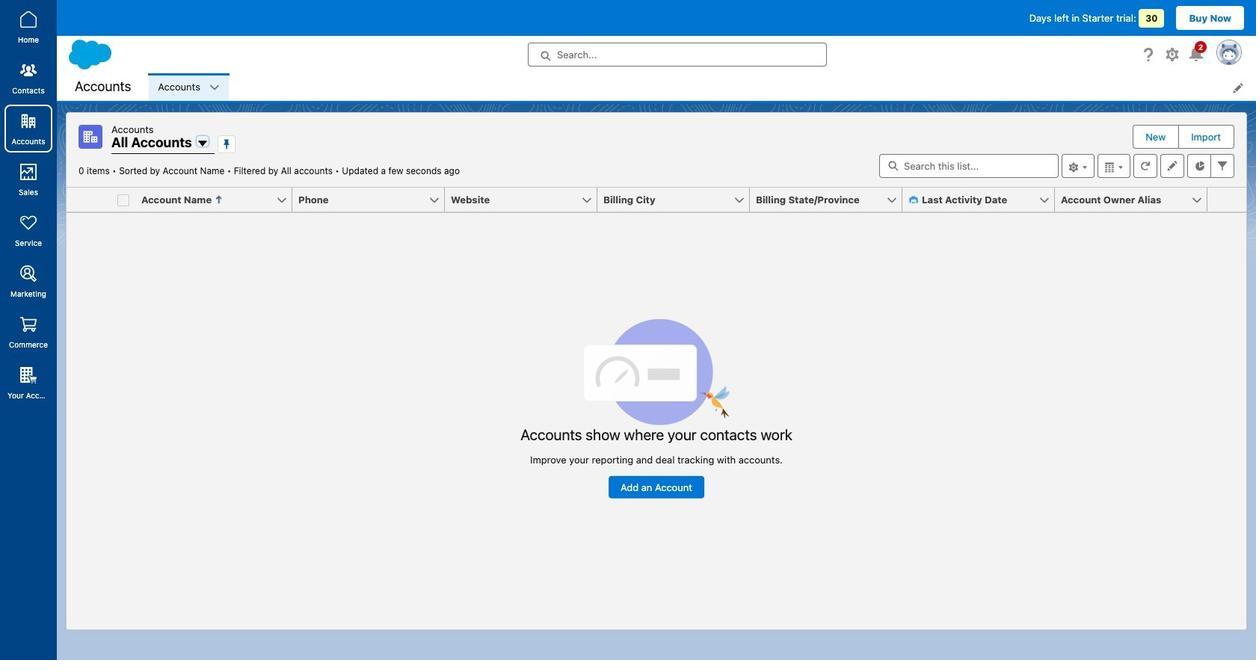 Task type: locate. For each thing, give the bounding box(es) containing it.
text default image
[[209, 83, 220, 93]]

list
[[149, 73, 1257, 101]]

item number image
[[67, 188, 111, 212]]

item number element
[[67, 188, 111, 212]]

status
[[521, 319, 793, 499]]

cell inside all accounts|accounts|list view element
[[111, 188, 135, 212]]

list item
[[149, 73, 229, 101]]

phone element
[[293, 188, 454, 212]]

text default image
[[909, 195, 919, 205]]

cell
[[111, 188, 135, 212]]

account name element
[[135, 188, 301, 212]]

action image
[[1208, 188, 1247, 212]]

Search All Accounts list view. search field
[[880, 154, 1059, 178]]

all accounts|accounts|list view element
[[66, 112, 1248, 631]]

account owner alias element
[[1056, 188, 1217, 212]]



Task type: vqa. For each thing, say whether or not it's contained in the screenshot.
'CLOSING NEXT MONTH|OPPORTUNITIES|LIST VIEW' element
no



Task type: describe. For each thing, give the bounding box(es) containing it.
last activity date element
[[903, 188, 1065, 212]]

action element
[[1208, 188, 1247, 212]]

all accounts status
[[79, 165, 342, 177]]

website element
[[445, 188, 607, 212]]

billing state/province element
[[750, 188, 912, 212]]

billing city element
[[598, 188, 759, 212]]



